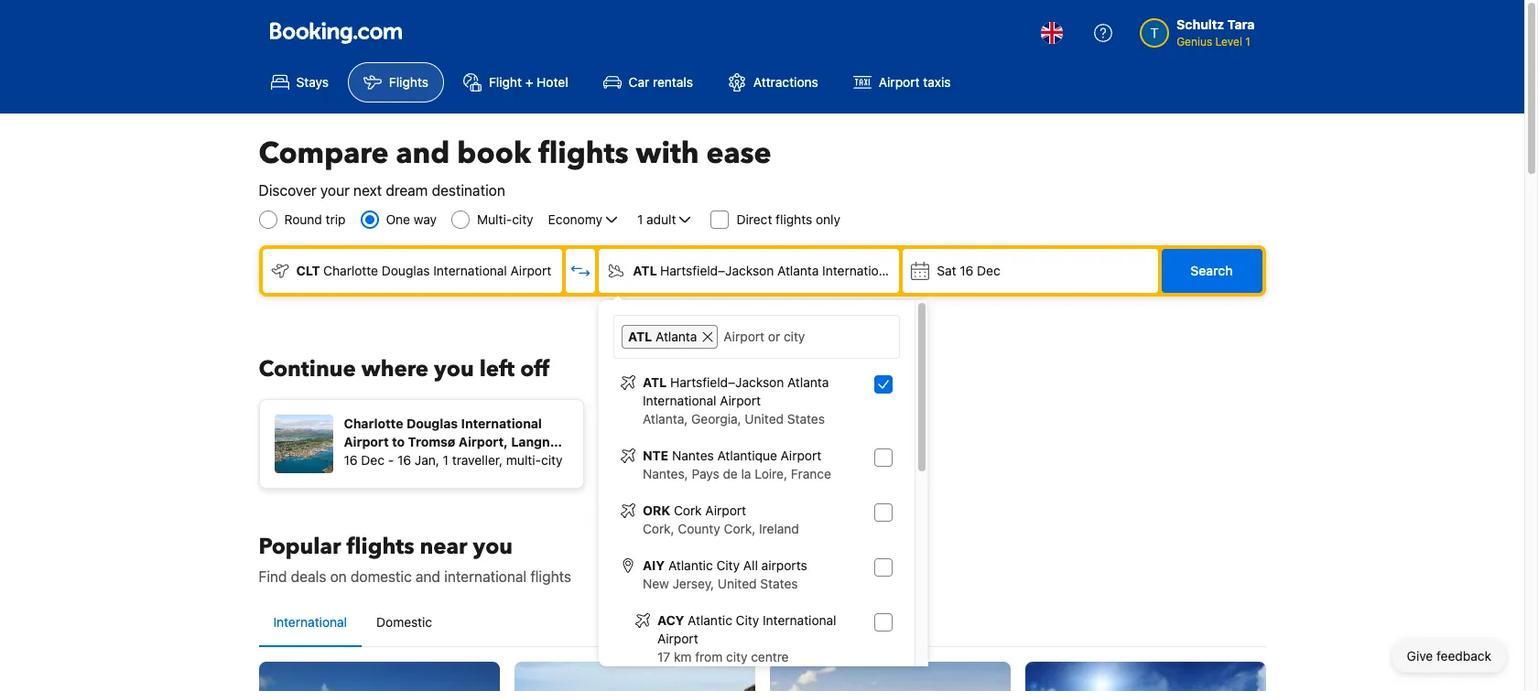 Task type: locate. For each thing, give the bounding box(es) containing it.
atlanta up hartsfield–jackson atlanta international airport
[[656, 329, 697, 344]]

domestic
[[351, 569, 412, 585]]

0 horizontal spatial cork,
[[643, 521, 675, 537]]

Airport or city text field
[[722, 325, 892, 349]]

city left the all
[[717, 558, 740, 573]]

clt
[[296, 263, 320, 278]]

1 vertical spatial atlanta
[[656, 329, 697, 344]]

multi-
[[477, 212, 512, 227]]

dec
[[977, 263, 1001, 278], [361, 452, 385, 468]]

flight + hotel
[[489, 74, 568, 90]]

2 vertical spatial city
[[726, 649, 748, 665]]

hartsfield–jackson
[[660, 263, 774, 278], [670, 375, 784, 390]]

2 horizontal spatial city
[[726, 649, 748, 665]]

0 vertical spatial 1
[[1246, 35, 1251, 49]]

traveller,
[[452, 452, 503, 468]]

atlanta,
[[643, 411, 688, 427]]

city right traveller,
[[541, 452, 563, 468]]

round
[[284, 212, 322, 227]]

0 vertical spatial you
[[434, 354, 474, 385]]

atlantic
[[668, 558, 713, 573], [688, 613, 733, 628]]

atlanta for atl atlanta
[[656, 329, 697, 344]]

ireland
[[759, 521, 799, 537]]

16 left -
[[344, 452, 358, 468]]

atlanta down airport or city text box
[[788, 375, 829, 390]]

0 vertical spatial dec
[[977, 263, 1001, 278]]

continue where you left off
[[259, 354, 550, 385]]

flight + hotel link
[[448, 62, 584, 103]]

states
[[787, 411, 825, 427], [760, 576, 798, 592]]

united inside aiy atlantic city all airports new jersey, united states
[[718, 576, 757, 592]]

airport inside hartsfield–jackson atlanta international airport
[[720, 393, 761, 408]]

stays
[[296, 74, 329, 90]]

1 horizontal spatial 1
[[637, 212, 643, 227]]

jan,
[[415, 452, 439, 468]]

united down the all
[[718, 576, 757, 592]]

city inside atlantic city international airport
[[736, 613, 759, 628]]

you inside popular flights near you find deals on domestic and international flights
[[473, 532, 513, 562]]

atlantic inside atlantic city international airport
[[688, 613, 733, 628]]

car
[[629, 74, 649, 90]]

on
[[330, 569, 347, 585]]

cork, down 'ork'
[[643, 521, 675, 537]]

city up centre
[[736, 613, 759, 628]]

+
[[525, 74, 533, 90]]

1 right jan, on the bottom of the page
[[443, 452, 449, 468]]

atlantic inside aiy atlantic city all airports new jersey, united states
[[668, 558, 713, 573]]

flights link
[[348, 62, 444, 103]]

ork cork airport cork, county cork, ireland
[[643, 503, 799, 537]]

atlantic up from
[[688, 613, 733, 628]]

1 horizontal spatial city
[[541, 452, 563, 468]]

tab list
[[259, 599, 1266, 648]]

flight
[[489, 74, 522, 90]]

16 dec - 16 jan, 1 traveller, multi-city link
[[274, 404, 580, 473]]

atlanta inside hartsfield–jackson atlanta international airport
[[788, 375, 829, 390]]

genius
[[1177, 35, 1213, 49]]

flights up economy
[[538, 134, 629, 174]]

16 dec - 16 jan, 1 traveller, multi-city
[[344, 452, 563, 468]]

multi-
[[506, 452, 541, 468]]

discover
[[259, 182, 317, 199]]

1 vertical spatial atl
[[628, 329, 652, 344]]

dream
[[386, 182, 428, 199]]

you
[[434, 354, 474, 385], [473, 532, 513, 562]]

and inside popular flights near you find deals on domestic and international flights
[[416, 569, 440, 585]]

you left the left
[[434, 354, 474, 385]]

pays
[[692, 466, 720, 482]]

city inside "use enter to select airport and spacebar to add another one" element
[[726, 649, 748, 665]]

1 vertical spatial you
[[473, 532, 513, 562]]

domestic button
[[362, 599, 447, 647]]

sat 16 dec button
[[903, 249, 1158, 293]]

1 vertical spatial hartsfield–jackson
[[670, 375, 784, 390]]

only
[[816, 212, 841, 227]]

flights inside compare and book flights with ease discover your next dream destination
[[538, 134, 629, 174]]

attractions link
[[712, 62, 834, 103]]

1 horizontal spatial dec
[[977, 263, 1001, 278]]

airport inside "link"
[[879, 74, 920, 90]]

0 horizontal spatial 16
[[344, 452, 358, 468]]

aiy
[[643, 558, 665, 573]]

international down deals
[[273, 614, 347, 630]]

aiy atlantic city all airports new jersey, united states
[[643, 558, 807, 592]]

adult
[[647, 212, 676, 227]]

atlantic up the 'jersey,'
[[668, 558, 713, 573]]

1 vertical spatial city
[[736, 613, 759, 628]]

0 horizontal spatial city
[[512, 212, 534, 227]]

international inside atlantic city international airport
[[763, 613, 837, 628]]

dec left -
[[361, 452, 385, 468]]

atl for atlanta
[[628, 329, 652, 344]]

1 vertical spatial city
[[541, 452, 563, 468]]

airport taxis
[[879, 74, 951, 90]]

states inside aiy atlantic city all airports new jersey, united states
[[760, 576, 798, 592]]

city right from
[[726, 649, 748, 665]]

international down only
[[823, 263, 896, 278]]

1 vertical spatial states
[[760, 576, 798, 592]]

2 vertical spatial 1
[[443, 452, 449, 468]]

dec inside "popup button"
[[977, 263, 1001, 278]]

1
[[1246, 35, 1251, 49], [637, 212, 643, 227], [443, 452, 449, 468]]

cork
[[674, 503, 702, 518]]

and up the dream
[[396, 134, 450, 174]]

1 horizontal spatial cork,
[[724, 521, 756, 537]]

atl hartsfield–jackson atlanta international airport
[[633, 263, 941, 278]]

flights
[[538, 134, 629, 174], [776, 212, 813, 227], [347, 532, 414, 562], [530, 569, 572, 585]]

city inside aiy atlantic city all airports new jersey, united states
[[717, 558, 740, 573]]

and
[[396, 134, 450, 174], [416, 569, 440, 585]]

states up france
[[787, 411, 825, 427]]

1 vertical spatial 1
[[637, 212, 643, 227]]

2 horizontal spatial 1
[[1246, 35, 1251, 49]]

your
[[320, 182, 350, 199]]

1 vertical spatial atlantic
[[688, 613, 733, 628]]

where
[[361, 354, 429, 385]]

popular flights near you find deals on domestic and international flights
[[259, 532, 572, 585]]

2 horizontal spatial 16
[[960, 263, 974, 278]]

0 vertical spatial atlantic
[[668, 558, 713, 573]]

16 right -
[[397, 452, 411, 468]]

united down hartsfield–jackson atlanta international airport
[[745, 411, 784, 427]]

international up 'atlanta,'
[[643, 393, 717, 408]]

cork, up the all
[[724, 521, 756, 537]]

direct flights only
[[737, 212, 841, 227]]

nantes
[[672, 448, 714, 463]]

flights up domestic
[[347, 532, 414, 562]]

0 vertical spatial states
[[787, 411, 825, 427]]

atlanta down direct flights only
[[778, 263, 819, 278]]

ork
[[643, 503, 671, 518]]

0 vertical spatial hartsfield–jackson
[[660, 263, 774, 278]]

16 right sat
[[960, 263, 974, 278]]

round trip
[[284, 212, 346, 227]]

you up international on the bottom left of page
[[473, 532, 513, 562]]

ease
[[707, 134, 772, 174]]

1 down tara
[[1246, 35, 1251, 49]]

0 vertical spatial atl
[[633, 263, 657, 278]]

dec right sat
[[977, 263, 1001, 278]]

off
[[520, 354, 550, 385]]

city left economy
[[512, 212, 534, 227]]

0 vertical spatial and
[[396, 134, 450, 174]]

atlantique
[[718, 448, 777, 463]]

sat
[[937, 263, 957, 278]]

and down near
[[416, 569, 440, 585]]

2 vertical spatial atl
[[643, 375, 667, 390]]

atl atlanta
[[628, 329, 697, 344]]

near
[[420, 532, 468, 562]]

airport
[[879, 74, 920, 90], [511, 263, 552, 278], [900, 263, 941, 278], [720, 393, 761, 408], [781, 448, 822, 463], [706, 503, 746, 518], [658, 631, 698, 647]]

0 vertical spatial city
[[717, 558, 740, 573]]

one
[[386, 212, 410, 227]]

de
[[723, 466, 738, 482]]

16
[[960, 263, 974, 278], [344, 452, 358, 468], [397, 452, 411, 468]]

booking.com logo image
[[270, 22, 402, 43], [270, 22, 402, 43]]

give feedback button
[[1393, 640, 1506, 673]]

city
[[717, 558, 740, 573], [736, 613, 759, 628]]

international inside hartsfield–jackson atlanta international airport
[[643, 393, 717, 408]]

united
[[745, 411, 784, 427], [718, 576, 757, 592]]

clt charlotte douglas international airport
[[296, 263, 552, 278]]

states down airports
[[760, 576, 798, 592]]

1 vertical spatial and
[[416, 569, 440, 585]]

0 horizontal spatial 1
[[443, 452, 449, 468]]

hartsfield–jackson down direct
[[660, 263, 774, 278]]

1 vertical spatial united
[[718, 576, 757, 592]]

nte
[[643, 448, 669, 463]]

international up centre
[[763, 613, 837, 628]]

deals
[[291, 569, 326, 585]]

1 left adult on the top left of page
[[637, 212, 643, 227]]

0 horizontal spatial dec
[[361, 452, 385, 468]]

hartsfield–jackson up atlanta, georgia, united states
[[670, 375, 784, 390]]

compare
[[259, 134, 389, 174]]

2 vertical spatial atlanta
[[788, 375, 829, 390]]

destination
[[432, 182, 505, 199]]

1 inside the 1 adult dropdown button
[[637, 212, 643, 227]]



Task type: vqa. For each thing, say whether or not it's contained in the screenshot.
the top Show
no



Task type: describe. For each thing, give the bounding box(es) containing it.
international down "multi-"
[[433, 263, 507, 278]]

atlantic city international airport
[[658, 613, 837, 647]]

way
[[414, 212, 437, 227]]

new
[[643, 576, 669, 592]]

attractions
[[754, 74, 819, 90]]

1 adult
[[637, 212, 676, 227]]

airports
[[762, 558, 807, 573]]

airport taxis link
[[838, 62, 967, 103]]

popular
[[259, 532, 341, 562]]

search button
[[1162, 249, 1262, 293]]

1 cork, from the left
[[643, 521, 675, 537]]

1 vertical spatial dec
[[361, 452, 385, 468]]

airport inside atlantic city international airport
[[658, 631, 698, 647]]

jersey,
[[673, 576, 714, 592]]

hartsfield–jackson inside hartsfield–jackson atlanta international airport
[[670, 375, 784, 390]]

atlanta for hartsfield–jackson atlanta international airport
[[788, 375, 829, 390]]

km
[[674, 649, 692, 665]]

search
[[1191, 263, 1233, 278]]

domestic
[[376, 614, 432, 630]]

la
[[741, 466, 751, 482]]

atl for hartsfield–jackson atlanta international airport
[[633, 263, 657, 278]]

hotel
[[537, 74, 568, 90]]

1 adult button
[[636, 209, 696, 231]]

17 km from city centre
[[658, 649, 789, 665]]

trip
[[326, 212, 346, 227]]

international inside button
[[273, 614, 347, 630]]

flights
[[389, 74, 429, 90]]

and inside compare and book flights with ease discover your next dream destination
[[396, 134, 450, 174]]

next
[[354, 182, 382, 199]]

1 inside 16 dec - 16 jan, 1 traveller, multi-city link
[[443, 452, 449, 468]]

direct
[[737, 212, 772, 227]]

schultz
[[1177, 16, 1225, 32]]

sat 16 dec
[[937, 263, 1001, 278]]

douglas
[[382, 263, 430, 278]]

charlotte
[[323, 263, 378, 278]]

county
[[678, 521, 721, 537]]

international button
[[259, 599, 362, 647]]

continue
[[259, 354, 356, 385]]

hartsfield–jackson atlanta international airport
[[643, 375, 829, 408]]

airport inside ork cork airport cork, county cork, ireland
[[706, 503, 746, 518]]

atl inside "use enter to select airport and spacebar to add another one" element
[[643, 375, 667, 390]]

airport inside nte nantes atlantique airport nantes, pays de la loire, france
[[781, 448, 822, 463]]

give feedback
[[1407, 648, 1492, 664]]

1 horizontal spatial 16
[[397, 452, 411, 468]]

all
[[743, 558, 758, 573]]

feedback
[[1437, 648, 1492, 664]]

one way
[[386, 212, 437, 227]]

0 vertical spatial atlanta
[[778, 263, 819, 278]]

level
[[1216, 35, 1243, 49]]

compare and book flights with ease discover your next dream destination
[[259, 134, 772, 199]]

find
[[259, 569, 287, 585]]

flights right international on the bottom left of page
[[530, 569, 572, 585]]

16 inside "popup button"
[[960, 263, 974, 278]]

give
[[1407, 648, 1433, 664]]

taxis
[[923, 74, 951, 90]]

0 vertical spatial city
[[512, 212, 534, 227]]

international
[[444, 569, 527, 585]]

tab list containing international
[[259, 599, 1266, 648]]

atlanta, georgia, united states
[[643, 411, 825, 427]]

centre
[[751, 649, 789, 665]]

from
[[695, 649, 723, 665]]

tara
[[1228, 16, 1255, 32]]

nantes,
[[643, 466, 688, 482]]

left
[[480, 354, 515, 385]]

loire,
[[755, 466, 788, 482]]

17
[[658, 649, 671, 665]]

0 vertical spatial united
[[745, 411, 784, 427]]

-
[[388, 452, 394, 468]]

multi-city
[[477, 212, 534, 227]]

france
[[791, 466, 832, 482]]

rentals
[[653, 74, 693, 90]]

car rentals link
[[588, 62, 709, 103]]

stays link
[[255, 62, 344, 103]]

2 cork, from the left
[[724, 521, 756, 537]]

1 inside the schultz tara genius level 1
[[1246, 35, 1251, 49]]

acy
[[658, 613, 684, 628]]

with
[[636, 134, 699, 174]]

car rentals
[[629, 74, 693, 90]]

book
[[457, 134, 531, 174]]

use enter to select airport and spacebar to add another one element
[[614, 366, 900, 691]]

georgia,
[[691, 411, 741, 427]]

flights left only
[[776, 212, 813, 227]]

nte nantes atlantique airport nantes, pays de la loire, france
[[643, 448, 832, 482]]



